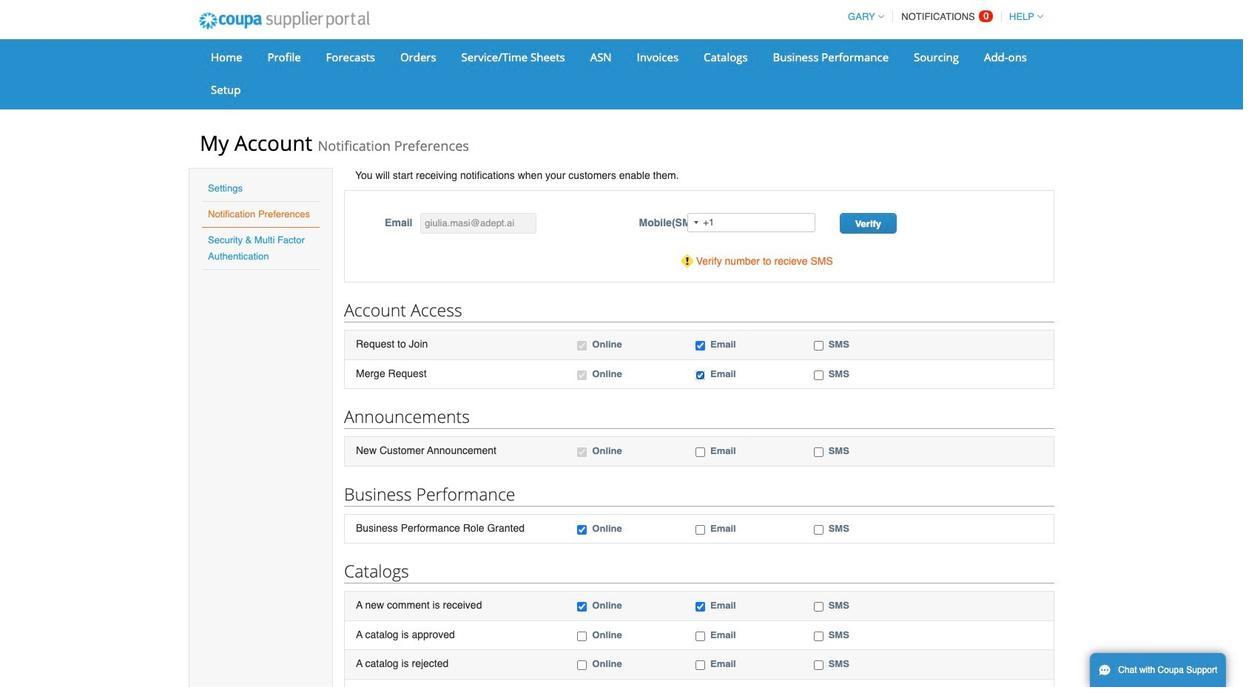 Task type: vqa. For each thing, say whether or not it's contained in the screenshot.
+1 201-555-0123 'Text Field'
yes



Task type: locate. For each thing, give the bounding box(es) containing it.
None text field
[[421, 213, 537, 234]]

Telephone country code field
[[689, 214, 703, 232]]

None checkbox
[[814, 371, 824, 380], [578, 448, 587, 458], [696, 448, 705, 458], [578, 525, 587, 535], [578, 603, 587, 612], [696, 603, 705, 612], [578, 632, 587, 642], [814, 632, 824, 642], [578, 661, 587, 671], [696, 661, 705, 671], [814, 371, 824, 380], [578, 448, 587, 458], [696, 448, 705, 458], [578, 525, 587, 535], [578, 603, 587, 612], [696, 603, 705, 612], [578, 632, 587, 642], [814, 632, 824, 642], [578, 661, 587, 671], [696, 661, 705, 671]]

None checkbox
[[578, 341, 587, 351], [696, 341, 705, 351], [814, 341, 824, 351], [578, 371, 587, 380], [696, 371, 705, 380], [814, 448, 824, 458], [696, 525, 705, 535], [814, 525, 824, 535], [814, 603, 824, 612], [696, 632, 705, 642], [814, 661, 824, 671], [578, 341, 587, 351], [696, 341, 705, 351], [814, 341, 824, 351], [578, 371, 587, 380], [696, 371, 705, 380], [814, 448, 824, 458], [696, 525, 705, 535], [814, 525, 824, 535], [814, 603, 824, 612], [696, 632, 705, 642], [814, 661, 824, 671]]

navigation
[[842, 2, 1044, 31]]



Task type: describe. For each thing, give the bounding box(es) containing it.
+1 201-555-0123 text field
[[688, 213, 816, 232]]

coupa supplier portal image
[[189, 2, 379, 39]]

telephone country code image
[[695, 221, 699, 224]]



